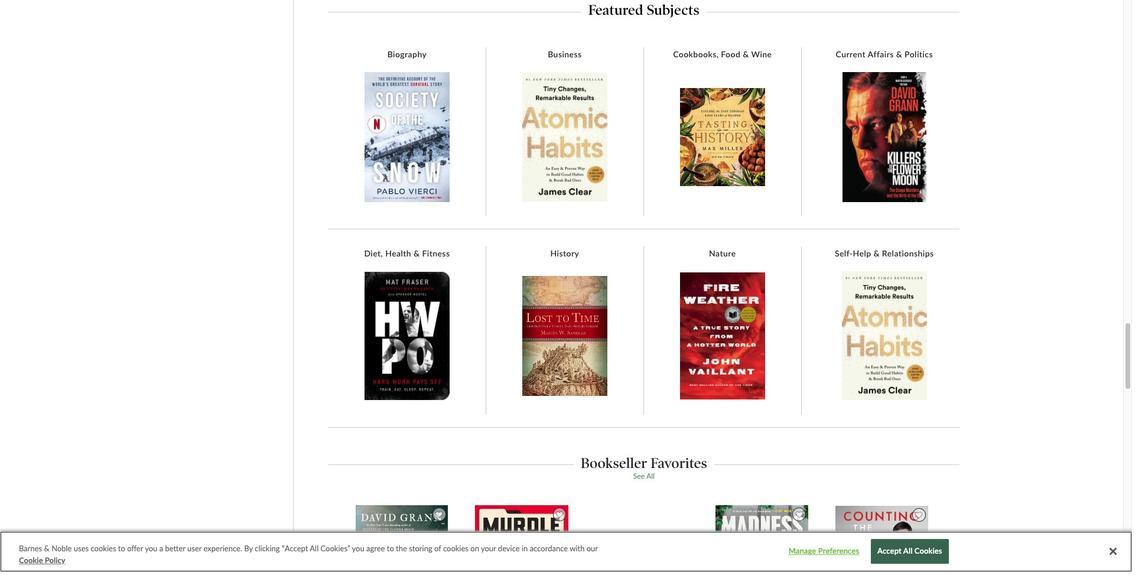 Task type: locate. For each thing, give the bounding box(es) containing it.
0 horizontal spatial to
[[118, 544, 125, 553]]

bookseller favorites see all
[[581, 454, 707, 480]]

0 horizontal spatial you
[[145, 544, 157, 553]]

cookies
[[915, 546, 942, 556]]

cookbooks, food & wine link
[[667, 49, 778, 59]]

1 cookies from the left
[[91, 544, 116, 553]]

& for wine
[[743, 49, 749, 59]]

1 to from the left
[[118, 544, 125, 553]]

2 horizontal spatial all
[[903, 546, 913, 556]]

featured
[[588, 2, 643, 18]]

politics
[[905, 49, 933, 59]]

biography image
[[365, 72, 450, 202]]

all inside button
[[903, 546, 913, 556]]

history image
[[522, 276, 607, 396]]

nature link
[[703, 248, 742, 259]]

1 horizontal spatial to
[[387, 544, 394, 553]]

noble
[[51, 544, 72, 553]]

featured subjects section
[[329, 0, 960, 18]]

accept
[[878, 546, 902, 556]]

all inside bookseller favorites see all
[[646, 472, 655, 480]]

&
[[743, 49, 749, 59], [896, 49, 902, 59], [414, 248, 420, 259], [874, 248, 880, 259], [44, 544, 50, 553]]

cookies right of
[[443, 544, 469, 553]]

history
[[550, 248, 579, 259]]

& right help
[[874, 248, 880, 259]]

self-help & relationships
[[835, 248, 934, 259]]

a
[[159, 544, 163, 553]]

self-help & relationships link
[[829, 248, 940, 259]]

0 horizontal spatial cookies
[[91, 544, 116, 553]]

2 cookies from the left
[[443, 544, 469, 553]]

barnes & noble uses cookies to offer you a better user experience. by clicking "accept all cookies" you agree to the storing of cookies on your device in accordance with our cookie policy
[[19, 544, 598, 565]]

cookie
[[19, 555, 43, 565]]

better
[[165, 544, 185, 553]]

& right health at the left top of the page
[[414, 248, 420, 259]]

current affairs & politics link
[[830, 49, 939, 59]]

1 horizontal spatial cookies
[[443, 544, 469, 553]]

you
[[145, 544, 157, 553], [352, 544, 364, 553]]

counting the cost image
[[835, 505, 929, 572]]

to left "offer"
[[118, 544, 125, 553]]

your
[[481, 544, 496, 553]]

to left the
[[387, 544, 394, 553]]

cookbooks, food & wine
[[673, 49, 772, 59]]

biography
[[387, 49, 427, 59]]

cookies
[[91, 544, 116, 553], [443, 544, 469, 553]]

& up cookie policy 'link'
[[44, 544, 50, 553]]

by
[[244, 544, 253, 553]]

0 horizontal spatial all
[[310, 544, 319, 553]]

help
[[853, 248, 871, 259]]

all right "accept
[[310, 544, 319, 553]]

fitness
[[422, 248, 450, 259]]

the wager: a tale of shipwreck, mutiny and murder (2023 b&n author of the year) image
[[355, 505, 449, 572]]

all right see
[[646, 472, 655, 480]]

& for relationships
[[874, 248, 880, 259]]

madness: race and insanity in a jim crow asylum image
[[715, 505, 809, 572]]

business
[[548, 49, 582, 59]]

bookseller
[[581, 454, 647, 472]]

all right the accept
[[903, 546, 913, 556]]

agree
[[366, 544, 385, 553]]

all
[[646, 472, 655, 480], [310, 544, 319, 553], [903, 546, 913, 556]]

health
[[385, 248, 411, 259]]

cookbooks, food & wine image
[[680, 88, 765, 186]]

nature image
[[680, 273, 765, 399]]

you left 'agree' on the bottom of the page
[[352, 544, 364, 553]]

cookies right uses
[[91, 544, 116, 553]]

current affairs & politics
[[836, 49, 933, 59]]

manage preferences button
[[787, 540, 861, 563]]

& for fitness
[[414, 248, 420, 259]]

you left the a
[[145, 544, 157, 553]]

policy
[[45, 555, 65, 565]]

clicking
[[255, 544, 280, 553]]

self-help & relationships image
[[842, 272, 927, 400]]

to
[[118, 544, 125, 553], [387, 544, 394, 553]]

1 horizontal spatial all
[[646, 472, 655, 480]]

& for politics
[[896, 49, 902, 59]]

manage preferences
[[789, 546, 859, 556]]

business image
[[522, 73, 607, 201]]

accordance
[[530, 544, 568, 553]]

& right 'affairs'
[[896, 49, 902, 59]]

1 horizontal spatial you
[[352, 544, 364, 553]]

murdle: volume 1: 100 elementary to impossible mysteries to solve using logic, skill, and the power of deduction image
[[475, 505, 569, 572]]

& right food at the right of the page
[[743, 49, 749, 59]]



Task type: describe. For each thing, give the bounding box(es) containing it.
food
[[721, 49, 741, 59]]

on
[[471, 544, 479, 553]]

accept all cookies button
[[871, 539, 949, 564]]

privacy alert dialog
[[0, 531, 1132, 572]]

our
[[587, 544, 598, 553]]

experience.
[[204, 544, 242, 553]]

relationships
[[882, 248, 934, 259]]

offer
[[127, 544, 143, 553]]

storing
[[409, 544, 432, 553]]

diet,
[[364, 248, 383, 259]]

all inside barnes & noble uses cookies to offer you a better user experience. by clicking "accept all cookies" you agree to the storing of cookies on your device in accordance with our cookie policy
[[310, 544, 319, 553]]

the
[[396, 544, 407, 553]]

accept all cookies
[[878, 546, 942, 556]]

see
[[633, 472, 645, 480]]

self-
[[835, 248, 853, 259]]

diet, health & fitness link
[[358, 248, 456, 259]]

diet, health & fitness
[[364, 248, 450, 259]]

tasting history: explore the past through 4,000 years of recipes (a cookbook) image
[[595, 537, 689, 572]]

featured subjects
[[588, 2, 700, 18]]

current
[[836, 49, 866, 59]]

nature
[[709, 248, 736, 259]]

device
[[498, 544, 520, 553]]

history link
[[545, 248, 585, 259]]

with
[[570, 544, 585, 553]]

uses
[[74, 544, 89, 553]]

in
[[522, 544, 528, 553]]

cookbooks,
[[673, 49, 719, 59]]

subjects
[[647, 2, 700, 18]]

2 you from the left
[[352, 544, 364, 553]]

2 to from the left
[[387, 544, 394, 553]]

wine
[[751, 49, 772, 59]]

preferences
[[818, 546, 859, 556]]

manage
[[789, 546, 816, 556]]

"accept
[[282, 544, 308, 553]]

cookie policy link
[[19, 555, 65, 566]]

affairs
[[868, 49, 894, 59]]

favorites
[[651, 454, 707, 472]]

current affairs & politics image
[[842, 72, 927, 202]]

of
[[434, 544, 441, 553]]

1 you from the left
[[145, 544, 157, 553]]

see all link
[[633, 472, 655, 480]]

diet, health & fitness image
[[365, 272, 450, 400]]

barnes
[[19, 544, 42, 553]]

biography link
[[382, 49, 433, 59]]

& inside barnes & noble uses cookies to offer you a better user experience. by clicking "accept all cookies" you agree to the storing of cookies on your device in accordance with our cookie policy
[[44, 544, 50, 553]]

cookies"
[[321, 544, 350, 553]]

user
[[187, 544, 202, 553]]

business link
[[542, 49, 588, 59]]



Task type: vqa. For each thing, say whether or not it's contained in the screenshot.
COOKIE POLICY link
yes



